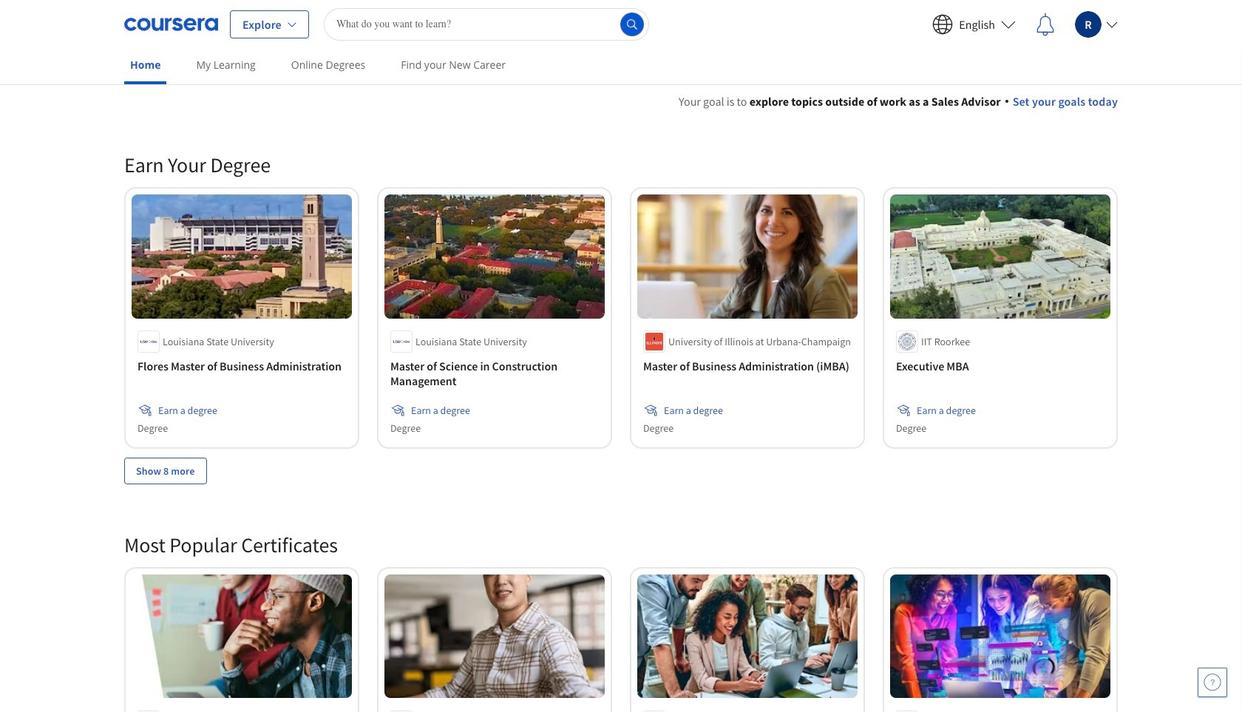 Task type: locate. For each thing, give the bounding box(es) containing it.
None search field
[[324, 8, 649, 40]]

main content
[[0, 75, 1243, 712]]

earn your degree collection element
[[115, 128, 1128, 508]]



Task type: vqa. For each thing, say whether or not it's contained in the screenshot.
"Earn Your Degree Collection" Element
yes



Task type: describe. For each thing, give the bounding box(es) containing it.
most popular certificates collection element
[[115, 508, 1128, 712]]

coursera image
[[124, 12, 218, 36]]

help center image
[[1204, 674, 1222, 692]]

What do you want to learn? text field
[[324, 8, 649, 40]]



